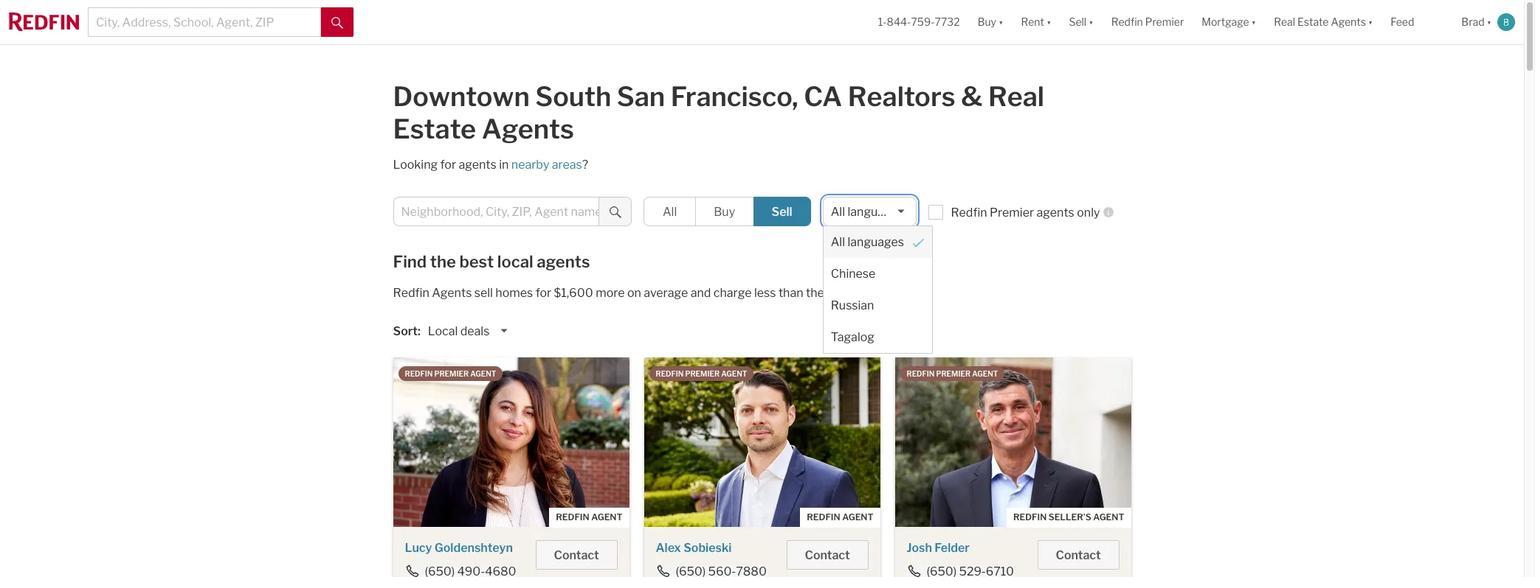 Task type: vqa. For each thing, say whether or not it's contained in the screenshot.
The User Photo
yes



Task type: locate. For each thing, give the bounding box(es) containing it.
buy ▾
[[978, 16, 1003, 28]]

redfin agent for alex sobieski
[[807, 512, 873, 523]]

2 redfin agent from the left
[[807, 512, 873, 523]]

▾ right rent ▾
[[1089, 16, 1094, 28]]

photo of alex sobieski image
[[644, 358, 880, 528]]

1 ▾ from the left
[[999, 16, 1003, 28]]

▾ left feed
[[1368, 16, 1373, 28]]

Neighborhood, City, ZIP, Agent name search field
[[393, 197, 600, 227]]

rent ▾ button
[[1021, 0, 1051, 44]]

5 ▾ from the left
[[1368, 16, 1373, 28]]

2 languages from the top
[[848, 235, 904, 249]]

1 redfin premier agent from the left
[[405, 370, 496, 379]]

1 contact from the left
[[554, 549, 599, 563]]

redfin premier
[[1111, 16, 1184, 28]]

0 horizontal spatial contact button
[[536, 541, 617, 571]]

0 horizontal spatial the
[[430, 252, 456, 272]]

1 vertical spatial real
[[988, 80, 1044, 113]]

all inside all option
[[663, 205, 677, 219]]

mortgage ▾ button
[[1193, 0, 1265, 44]]

agents up nearby
[[482, 113, 574, 145]]

0 vertical spatial real
[[1274, 16, 1295, 28]]

0 horizontal spatial buy
[[714, 205, 735, 219]]

▾ for sell ▾
[[1089, 16, 1094, 28]]

agents left sell
[[432, 286, 472, 300]]

0 vertical spatial agents
[[1331, 16, 1366, 28]]

feed button
[[1382, 0, 1453, 44]]

submit search image
[[331, 17, 343, 29]]

1 vertical spatial buy
[[714, 205, 735, 219]]

2 horizontal spatial contact button
[[1037, 541, 1119, 571]]

agents left in
[[459, 158, 497, 172]]

1 horizontal spatial the
[[806, 286, 824, 300]]

redfin inside redfin premier button
[[1111, 16, 1143, 28]]

all languages
[[831, 205, 904, 219], [831, 235, 904, 249]]

0 horizontal spatial agents
[[459, 158, 497, 172]]

agents left only
[[1037, 206, 1074, 220]]

san
[[617, 80, 665, 113]]

real inside real estate agents ▾ link
[[1274, 16, 1295, 28]]

0 horizontal spatial premier
[[990, 206, 1034, 220]]

agent
[[470, 370, 496, 379], [721, 370, 747, 379], [972, 370, 998, 379], [591, 512, 623, 523], [842, 512, 873, 523], [1093, 512, 1124, 523]]

▾
[[999, 16, 1003, 28], [1046, 16, 1051, 28], [1089, 16, 1094, 28], [1251, 16, 1256, 28], [1368, 16, 1373, 28], [1487, 16, 1492, 28]]

lucy
[[405, 542, 432, 556]]

in
[[499, 158, 509, 172]]

0 vertical spatial redfin
[[1111, 16, 1143, 28]]

▾ right mortgage in the top of the page
[[1251, 16, 1256, 28]]

0 vertical spatial premier
[[1145, 16, 1184, 28]]

felder
[[935, 542, 970, 556]]

sell right rent ▾
[[1069, 16, 1087, 28]]

▾ right rent
[[1046, 16, 1051, 28]]

6 ▾ from the left
[[1487, 16, 1492, 28]]

real
[[1274, 16, 1295, 28], [988, 80, 1044, 113]]

0 vertical spatial languages
[[848, 205, 904, 219]]

buy for buy
[[714, 205, 735, 219]]

0 horizontal spatial contact
[[554, 549, 599, 563]]

1 vertical spatial languages
[[848, 235, 904, 249]]

1 horizontal spatial redfin premier agent
[[656, 370, 747, 379]]

sell right buy option
[[772, 205, 792, 219]]

charge
[[714, 286, 752, 300]]

3 redfin premier agent from the left
[[907, 370, 998, 379]]

2 horizontal spatial redfin
[[1111, 16, 1143, 28]]

realtors
[[848, 80, 955, 113]]

759-
[[911, 16, 935, 28]]

1 horizontal spatial buy
[[978, 16, 996, 28]]

3 ▾ from the left
[[1089, 16, 1094, 28]]

rent ▾
[[1021, 16, 1051, 28]]

estate
[[1298, 16, 1329, 28], [393, 113, 476, 145]]

agents inside downtown south san francisco, ca realtors & real estate agents
[[482, 113, 574, 145]]

premier inside button
[[1145, 16, 1184, 28]]

2 all languages from the top
[[831, 235, 904, 249]]

1 vertical spatial the
[[806, 286, 824, 300]]

mortgage ▾
[[1202, 16, 1256, 28]]

1 horizontal spatial real
[[1274, 16, 1295, 28]]

0 horizontal spatial redfin agent
[[556, 512, 623, 523]]

real estate agents ▾ link
[[1274, 0, 1373, 44]]

homes
[[495, 286, 533, 300]]

sell ▾ button
[[1069, 0, 1094, 44]]

0 horizontal spatial estate
[[393, 113, 476, 145]]

alex sobieski link
[[656, 542, 732, 556]]

listing
[[866, 286, 899, 300]]

2 vertical spatial agents
[[537, 252, 590, 272]]

sell inside dropdown button
[[1069, 16, 1087, 28]]

local deals
[[428, 325, 490, 339]]

2 vertical spatial redfin
[[393, 286, 429, 300]]

and
[[691, 286, 711, 300]]

all languages up all languages element
[[831, 205, 904, 219]]

chinese
[[831, 267, 876, 281]]

the right the than
[[806, 286, 824, 300]]

than
[[779, 286, 803, 300]]

for right looking
[[440, 158, 456, 172]]

1 vertical spatial all languages
[[831, 235, 904, 249]]

Buy radio
[[695, 197, 754, 227]]

alex sobieski
[[656, 542, 732, 556]]

buy right all option
[[714, 205, 735, 219]]

1-844-759-7732 link
[[878, 16, 960, 28]]

2 horizontal spatial contact
[[1056, 549, 1101, 563]]

1 vertical spatial estate
[[393, 113, 476, 145]]

redfin premier button
[[1102, 0, 1193, 44]]

languages up chinese at the right
[[848, 235, 904, 249]]

agents for for
[[459, 158, 497, 172]]

1 vertical spatial redfin
[[951, 206, 987, 220]]

buy inside option
[[714, 205, 735, 219]]

fee.
[[901, 286, 922, 300]]

2 vertical spatial agents
[[432, 286, 472, 300]]

agents up $1,600
[[537, 252, 590, 272]]

dialog
[[823, 226, 933, 354]]

estate inside downtown south san francisco, ca realtors & real estate agents
[[393, 113, 476, 145]]

0 vertical spatial estate
[[1298, 16, 1329, 28]]

buy right 7732
[[978, 16, 996, 28]]

the right find
[[430, 252, 456, 272]]

?
[[582, 158, 588, 172]]

1 redfin agent from the left
[[556, 512, 623, 523]]

2 horizontal spatial premier
[[936, 370, 971, 379]]

0 vertical spatial buy
[[978, 16, 996, 28]]

buy inside dropdown button
[[978, 16, 996, 28]]

2 horizontal spatial redfin premier agent
[[907, 370, 998, 379]]

alex
[[656, 542, 681, 556]]

for
[[440, 158, 456, 172], [536, 286, 551, 300]]

2 redfin premier agent from the left
[[656, 370, 747, 379]]

sell for sell
[[772, 205, 792, 219]]

Sell radio
[[753, 197, 811, 227]]

real estate agents ▾ button
[[1265, 0, 1382, 44]]

languages up all languages element
[[848, 205, 904, 219]]

contact
[[554, 549, 599, 563], [805, 549, 850, 563], [1056, 549, 1101, 563]]

redfin premier agents only
[[951, 206, 1100, 220]]

7732
[[935, 16, 960, 28]]

dialog containing all languages
[[823, 226, 933, 354]]

1 horizontal spatial contact
[[805, 549, 850, 563]]

agents left feed
[[1331, 16, 1366, 28]]

0 vertical spatial sell
[[1069, 16, 1087, 28]]

premier
[[1145, 16, 1184, 28], [990, 206, 1034, 220]]

local
[[497, 252, 533, 272]]

1 vertical spatial agents
[[1037, 206, 1074, 220]]

redfin for redfin premier
[[1111, 16, 1143, 28]]

▾ right "brad"
[[1487, 16, 1492, 28]]

sell
[[1069, 16, 1087, 28], [772, 205, 792, 219]]

1 vertical spatial premier
[[990, 206, 1034, 220]]

nearby
[[511, 158, 549, 172]]

agents
[[1331, 16, 1366, 28], [482, 113, 574, 145], [432, 286, 472, 300]]

buy
[[978, 16, 996, 28], [714, 205, 735, 219]]

redfin premier agent
[[405, 370, 496, 379], [656, 370, 747, 379], [907, 370, 998, 379]]

4 ▾ from the left
[[1251, 16, 1256, 28]]

0 horizontal spatial redfin premier agent
[[405, 370, 496, 379]]

3 contact from the left
[[1056, 549, 1101, 563]]

▾ inside dropdown button
[[1368, 16, 1373, 28]]

typical
[[827, 286, 863, 300]]

1 horizontal spatial sell
[[1069, 16, 1087, 28]]

real right &
[[988, 80, 1044, 113]]

0 horizontal spatial real
[[988, 80, 1044, 113]]

0 horizontal spatial sell
[[772, 205, 792, 219]]

2 contact from the left
[[805, 549, 850, 563]]

all right submit search image
[[663, 205, 677, 219]]

redfin
[[405, 370, 433, 379], [656, 370, 684, 379], [907, 370, 935, 379], [556, 512, 589, 523], [807, 512, 840, 523], [1013, 512, 1047, 523]]

option group
[[644, 197, 811, 227]]

2 horizontal spatial agents
[[1331, 16, 1366, 28]]

1 vertical spatial for
[[536, 286, 551, 300]]

sell inside radio
[[772, 205, 792, 219]]

&
[[961, 80, 983, 113]]

contact for felder
[[1056, 549, 1101, 563]]

2 horizontal spatial agents
[[1037, 206, 1074, 220]]

0 horizontal spatial redfin
[[393, 286, 429, 300]]

contact for sobieski
[[805, 549, 850, 563]]

on
[[627, 286, 641, 300]]

1 horizontal spatial premier
[[1145, 16, 1184, 28]]

contact button
[[536, 541, 617, 571], [786, 541, 868, 571], [1037, 541, 1119, 571]]

1-844-759-7732
[[878, 16, 960, 28]]

all inside all languages element
[[831, 235, 845, 249]]

brad
[[1462, 16, 1485, 28]]

1 contact button from the left
[[536, 541, 617, 571]]

only
[[1077, 206, 1100, 220]]

1 horizontal spatial premier
[[685, 370, 720, 379]]

premier
[[434, 370, 469, 379], [685, 370, 720, 379], [936, 370, 971, 379]]

languages inside dialog
[[848, 235, 904, 249]]

premier for sobieski
[[685, 370, 720, 379]]

3 premier from the left
[[936, 370, 971, 379]]

1 horizontal spatial redfin
[[951, 206, 987, 220]]

0 vertical spatial for
[[440, 158, 456, 172]]

2 contact button from the left
[[786, 541, 868, 571]]

all languages up chinese at the right
[[831, 235, 904, 249]]

0 vertical spatial all languages
[[831, 205, 904, 219]]

2 ▾ from the left
[[1046, 16, 1051, 28]]

for right homes
[[536, 286, 551, 300]]

the
[[430, 252, 456, 272], [806, 286, 824, 300]]

find the best local agents
[[393, 252, 590, 272]]

1 horizontal spatial agents
[[482, 113, 574, 145]]

1 premier from the left
[[434, 370, 469, 379]]

languages
[[848, 205, 904, 219], [848, 235, 904, 249]]

josh felder link
[[907, 542, 970, 556]]

1 vertical spatial agents
[[482, 113, 574, 145]]

1 vertical spatial sell
[[772, 205, 792, 219]]

0 horizontal spatial premier
[[434, 370, 469, 379]]

▾ left rent
[[999, 16, 1003, 28]]

all
[[663, 205, 677, 219], [831, 205, 845, 219], [831, 235, 845, 249]]

redfin for redfin agents sell homes for $1,600 more on average and charge less than the typical listing fee.
[[393, 286, 429, 300]]

all up chinese at the right
[[831, 235, 845, 249]]

3 contact button from the left
[[1037, 541, 1119, 571]]

2 premier from the left
[[685, 370, 720, 379]]

redfin agent for lucy goldenshteyn
[[556, 512, 623, 523]]

rent ▾ button
[[1012, 0, 1060, 44]]

1 horizontal spatial estate
[[1298, 16, 1329, 28]]

list box
[[823, 197, 933, 354]]

1 horizontal spatial redfin agent
[[807, 512, 873, 523]]

real right mortgage ▾
[[1274, 16, 1295, 28]]

ca
[[804, 80, 842, 113]]

0 vertical spatial agents
[[459, 158, 497, 172]]

1 horizontal spatial contact button
[[786, 541, 868, 571]]

redfin
[[1111, 16, 1143, 28], [951, 206, 987, 220], [393, 286, 429, 300]]



Task type: describe. For each thing, give the bounding box(es) containing it.
sell
[[474, 286, 493, 300]]

1 horizontal spatial agents
[[537, 252, 590, 272]]

average
[[644, 286, 688, 300]]

seller's
[[1049, 512, 1091, 523]]

buy ▾ button
[[978, 0, 1003, 44]]

find
[[393, 252, 427, 272]]

premier for redfin premier agents only
[[990, 206, 1034, 220]]

all languages inside all languages element
[[831, 235, 904, 249]]

1-
[[878, 16, 887, 28]]

photo of lucy goldenshteyn image
[[393, 358, 629, 528]]

brad ▾
[[1462, 16, 1492, 28]]

submit search image
[[610, 206, 621, 218]]

nearby areas link
[[511, 158, 582, 172]]

redfin agents sell homes for $1,600 more on average and charge less than the typical listing fee.
[[393, 286, 922, 300]]

contact button for goldenshteyn
[[536, 541, 617, 571]]

agents for premier
[[1037, 206, 1074, 220]]

buy for buy ▾
[[978, 16, 996, 28]]

less
[[754, 286, 776, 300]]

areas
[[552, 158, 582, 172]]

contact button for felder
[[1037, 541, 1119, 571]]

list box containing all languages
[[823, 197, 933, 354]]

▾ for buy ▾
[[999, 16, 1003, 28]]

deals
[[460, 325, 490, 339]]

redfin premier agent for sobieski
[[656, 370, 747, 379]]

▾ for rent ▾
[[1046, 16, 1051, 28]]

russian
[[831, 299, 874, 313]]

City, Address, School, Agent, ZIP search field
[[88, 7, 321, 37]]

premier for redfin premier
[[1145, 16, 1184, 28]]

mortgage
[[1202, 16, 1249, 28]]

all up all languages element
[[831, 205, 845, 219]]

sort:
[[393, 324, 421, 338]]

1 languages from the top
[[848, 205, 904, 219]]

redfin premier agent for felder
[[907, 370, 998, 379]]

south
[[535, 80, 611, 113]]

local
[[428, 325, 458, 339]]

redfin seller's agent
[[1013, 512, 1124, 523]]

lucy goldenshteyn
[[405, 542, 513, 556]]

estate inside dropdown button
[[1298, 16, 1329, 28]]

more
[[596, 286, 625, 300]]

best
[[459, 252, 494, 272]]

sell for sell ▾
[[1069, 16, 1087, 28]]

real inside downtown south san francisco, ca realtors & real estate agents
[[988, 80, 1044, 113]]

looking
[[393, 158, 438, 172]]

buy ▾ button
[[969, 0, 1012, 44]]

photo of josh felder image
[[895, 358, 1131, 528]]

josh
[[907, 542, 932, 556]]

0 horizontal spatial for
[[440, 158, 456, 172]]

mortgage ▾ button
[[1202, 0, 1256, 44]]

redfin premier agent for goldenshteyn
[[405, 370, 496, 379]]

contact for goldenshteyn
[[554, 549, 599, 563]]

premier for felder
[[936, 370, 971, 379]]

agents inside dropdown button
[[1331, 16, 1366, 28]]

downtown
[[393, 80, 530, 113]]

sell ▾ button
[[1060, 0, 1102, 44]]

All radio
[[644, 197, 696, 227]]

lucy goldenshteyn link
[[405, 542, 513, 556]]

all languages element
[[823, 227, 932, 258]]

0 horizontal spatial agents
[[432, 286, 472, 300]]

looking for agents in nearby areas ?
[[393, 158, 588, 172]]

downtown south san francisco, ca realtors & real estate agents
[[393, 80, 1044, 145]]

844-
[[887, 16, 911, 28]]

rent
[[1021, 16, 1044, 28]]

option group containing all
[[644, 197, 811, 227]]

goldenshteyn
[[435, 542, 513, 556]]

francisco,
[[671, 80, 798, 113]]

redfin for redfin premier agents only
[[951, 206, 987, 220]]

contact button for sobieski
[[786, 541, 868, 571]]

feed
[[1391, 16, 1414, 28]]

josh felder
[[907, 542, 970, 556]]

user photo image
[[1497, 13, 1515, 31]]

1 all languages from the top
[[831, 205, 904, 219]]

real estate agents ▾
[[1274, 16, 1373, 28]]

0 vertical spatial the
[[430, 252, 456, 272]]

tagalog
[[831, 331, 875, 345]]

sell ▾
[[1069, 16, 1094, 28]]

▾ for mortgage ▾
[[1251, 16, 1256, 28]]

premier for goldenshteyn
[[434, 370, 469, 379]]

$1,600
[[554, 286, 593, 300]]

▾ for brad ▾
[[1487, 16, 1492, 28]]

1 horizontal spatial for
[[536, 286, 551, 300]]

sobieski
[[684, 542, 732, 556]]



